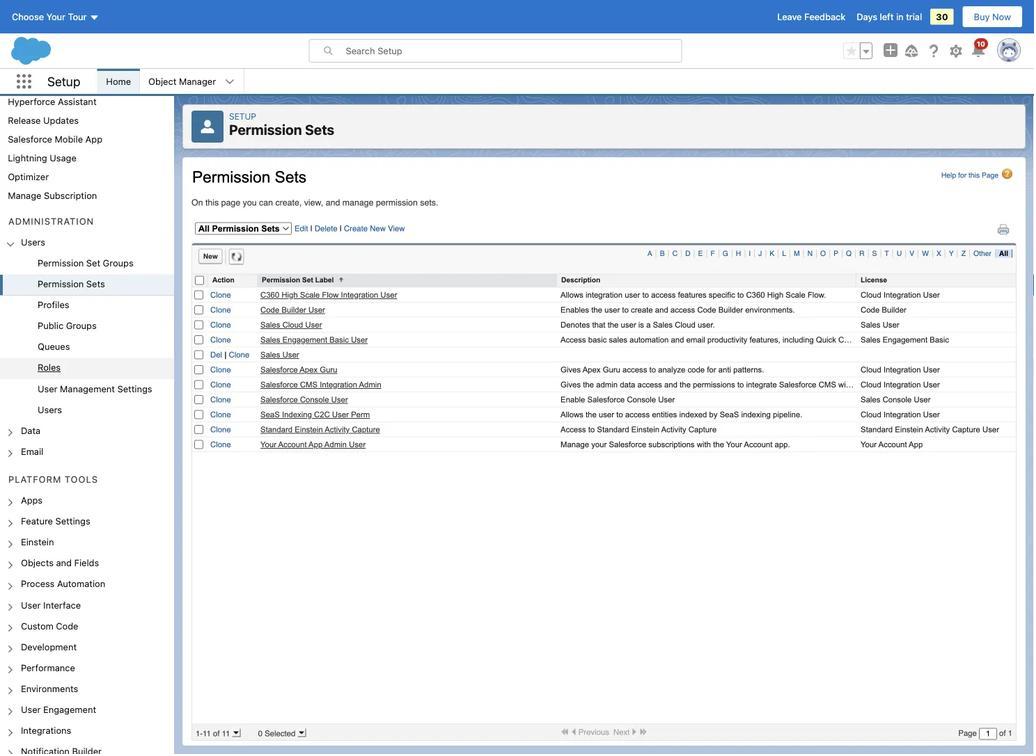 Task type: vqa. For each thing, say whether or not it's contained in the screenshot.
FIELDS
yes



Task type: describe. For each thing, give the bounding box(es) containing it.
custom code
[[21, 621, 78, 631]]

Search Setup text field
[[346, 40, 681, 62]]

queues
[[38, 342, 70, 352]]

environments
[[21, 684, 78, 694]]

10
[[977, 40, 985, 48]]

setup for setup permission sets
[[229, 111, 256, 121]]

permission sets link
[[38, 279, 105, 291]]

user interface
[[21, 600, 81, 611]]

optimizer link
[[8, 171, 49, 182]]

choose
[[12, 11, 44, 22]]

user for user interface
[[21, 600, 41, 611]]

administration
[[8, 216, 94, 227]]

users for topmost users link
[[21, 237, 45, 247]]

leave
[[777, 11, 802, 22]]

salesforce
[[8, 134, 52, 144]]

process automation link
[[21, 579, 105, 592]]

user interface link
[[21, 600, 81, 613]]

development
[[21, 642, 77, 652]]

usage
[[50, 153, 76, 163]]

management
[[60, 384, 115, 394]]

automation
[[57, 579, 105, 590]]

0 vertical spatial group
[[843, 42, 873, 59]]

hyperforce
[[8, 96, 55, 107]]

setup for setup
[[47, 74, 80, 89]]

buy now
[[974, 11, 1011, 22]]

integrations link
[[21, 726, 71, 738]]

1 vertical spatial groups
[[66, 321, 97, 331]]

public groups
[[38, 321, 97, 331]]

lightning usage link
[[8, 153, 76, 163]]

lightning
[[8, 153, 47, 163]]

salesforce mobile app link
[[8, 134, 102, 144]]

users for the bottom users link
[[38, 405, 62, 415]]

setup link
[[229, 111, 256, 121]]

salesforce mobile app
[[8, 134, 102, 144]]

permission sets tree item
[[0, 275, 174, 296]]

email
[[21, 446, 43, 457]]

custom
[[21, 621, 53, 631]]

apps
[[21, 495, 43, 506]]

platform tools
[[8, 475, 98, 485]]

choose your tour button
[[11, 6, 100, 28]]

user for user engagement
[[21, 705, 41, 715]]

objects and fields link
[[21, 558, 99, 571]]

30
[[936, 11, 948, 22]]

feature
[[21, 516, 53, 527]]

email link
[[21, 446, 43, 459]]

buy now button
[[962, 6, 1023, 28]]

release updates link
[[8, 115, 79, 125]]

objects and fields
[[21, 558, 99, 569]]

buy
[[974, 11, 990, 22]]

updates
[[43, 115, 79, 125]]

integrations
[[21, 726, 71, 736]]

engagement
[[43, 705, 96, 715]]

10 button
[[970, 38, 988, 59]]

trial
[[906, 11, 922, 22]]

roles tree item
[[0, 358, 174, 379]]

feedback
[[804, 11, 846, 22]]

users tree item
[[0, 233, 174, 421]]

tour
[[68, 11, 87, 22]]

object manager
[[148, 76, 216, 87]]

user management settings link
[[38, 384, 152, 396]]

custom code link
[[21, 621, 78, 634]]

public groups link
[[38, 321, 97, 333]]

permission for permission set groups
[[38, 258, 84, 268]]

0 vertical spatial users link
[[21, 237, 45, 250]]

1 vertical spatial users link
[[38, 405, 62, 417]]

in
[[896, 11, 904, 22]]

permission set groups link
[[38, 258, 133, 270]]

home link
[[98, 69, 139, 94]]

process automation
[[21, 579, 105, 590]]

group containing permission set groups
[[0, 254, 174, 421]]

roles link
[[38, 363, 61, 375]]

setup tree tree
[[0, 36, 174, 755]]

1 horizontal spatial groups
[[103, 258, 133, 268]]

permission inside setup permission sets
[[229, 122, 302, 138]]

manager
[[179, 76, 216, 87]]

user engagement
[[21, 705, 96, 715]]

settings inside "users" tree item
[[117, 384, 152, 394]]

release
[[8, 115, 41, 125]]



Task type: locate. For each thing, give the bounding box(es) containing it.
interface
[[43, 600, 81, 611]]

einstein
[[21, 537, 54, 548]]

app
[[85, 134, 102, 144]]

tools
[[65, 475, 98, 485]]

groups right set
[[103, 258, 133, 268]]

1 vertical spatial group
[[0, 254, 174, 421]]

0 vertical spatial settings
[[117, 384, 152, 394]]

days
[[857, 11, 877, 22]]

user down roles link
[[38, 384, 57, 394]]

permission up permission sets
[[38, 258, 84, 268]]

groups
[[103, 258, 133, 268], [66, 321, 97, 331]]

1 horizontal spatial group
[[843, 42, 873, 59]]

release updates
[[8, 115, 79, 125]]

user inside 'link'
[[21, 705, 41, 715]]

your
[[46, 11, 65, 22]]

assistant
[[58, 96, 96, 107]]

home
[[106, 76, 131, 87]]

lightning usage
[[8, 153, 76, 163]]

mobile
[[55, 134, 83, 144]]

data
[[21, 425, 41, 436]]

0 horizontal spatial sets
[[86, 279, 105, 289]]

days left in trial
[[857, 11, 922, 22]]

user inside tree item
[[38, 384, 57, 394]]

profiles link
[[38, 300, 69, 312]]

users link
[[21, 237, 45, 250], [38, 405, 62, 417]]

manage subscription
[[8, 190, 97, 201]]

apps link
[[21, 495, 43, 508]]

object manager link
[[140, 69, 224, 94]]

1 vertical spatial permission
[[38, 258, 84, 268]]

setup
[[47, 74, 80, 89], [229, 111, 256, 121]]

user
[[38, 384, 57, 394], [21, 600, 41, 611], [21, 705, 41, 715]]

0 vertical spatial setup
[[47, 74, 80, 89]]

1 vertical spatial users
[[38, 405, 62, 415]]

group
[[843, 42, 873, 59], [0, 254, 174, 421]]

roles
[[38, 363, 61, 373]]

einstein link
[[21, 537, 54, 550]]

performance link
[[21, 663, 75, 676]]

1 horizontal spatial settings
[[117, 384, 152, 394]]

2 vertical spatial user
[[21, 705, 41, 715]]

data link
[[21, 425, 41, 438]]

users up data
[[38, 405, 62, 415]]

users inside 'group'
[[38, 405, 62, 415]]

manage
[[8, 190, 41, 201]]

sets inside permission sets link
[[86, 279, 105, 289]]

1 vertical spatial user
[[21, 600, 41, 611]]

process
[[21, 579, 55, 590]]

1 vertical spatial settings
[[55, 516, 90, 527]]

permission inside tree item
[[38, 279, 84, 289]]

0 horizontal spatial setup
[[47, 74, 80, 89]]

0 horizontal spatial settings
[[55, 516, 90, 527]]

0 horizontal spatial group
[[0, 254, 174, 421]]

feature settings link
[[21, 516, 90, 529]]

code
[[56, 621, 78, 631]]

permission up profiles
[[38, 279, 84, 289]]

leave feedback link
[[777, 11, 846, 22]]

objects
[[21, 558, 54, 569]]

user up 'custom'
[[21, 600, 41, 611]]

permission for permission sets
[[38, 279, 84, 289]]

0 horizontal spatial groups
[[66, 321, 97, 331]]

0 vertical spatial user
[[38, 384, 57, 394]]

1 vertical spatial sets
[[86, 279, 105, 289]]

1 vertical spatial setup
[[229, 111, 256, 121]]

optimizer
[[8, 171, 49, 182]]

users link down administration
[[21, 237, 45, 250]]

setup inside setup permission sets
[[229, 111, 256, 121]]

and
[[56, 558, 72, 569]]

user engagement link
[[21, 705, 96, 717]]

queues link
[[38, 342, 70, 354]]

settings right the "management"
[[117, 384, 152, 394]]

profiles
[[38, 300, 69, 310]]

groups right public
[[66, 321, 97, 331]]

1 horizontal spatial sets
[[305, 122, 334, 138]]

0 vertical spatial users
[[21, 237, 45, 247]]

user management settings
[[38, 384, 152, 394]]

permission sets
[[38, 279, 105, 289]]

set
[[86, 258, 100, 268]]

hyperforce assistant link
[[8, 96, 96, 107]]

0 vertical spatial sets
[[305, 122, 334, 138]]

fields
[[74, 558, 99, 569]]

0 vertical spatial permission
[[229, 122, 302, 138]]

platform
[[8, 475, 61, 485]]

user for user management settings
[[38, 384, 57, 394]]

sets inside setup permission sets
[[305, 122, 334, 138]]

permission down setup link
[[229, 122, 302, 138]]

feature settings
[[21, 516, 90, 527]]

now
[[992, 11, 1011, 22]]

performance
[[21, 663, 75, 673]]

users down administration
[[21, 237, 45, 247]]

hyperforce assistant
[[8, 96, 96, 107]]

development link
[[21, 642, 77, 655]]

users link up data
[[38, 405, 62, 417]]

2 vertical spatial permission
[[38, 279, 84, 289]]

public
[[38, 321, 63, 331]]

settings right feature
[[55, 516, 90, 527]]

object
[[148, 76, 176, 87]]

permission set groups
[[38, 258, 133, 268]]

manage subscription link
[[8, 190, 97, 201]]

environments link
[[21, 684, 78, 696]]

choose your tour
[[12, 11, 87, 22]]

0 vertical spatial groups
[[103, 258, 133, 268]]

permission
[[229, 122, 302, 138], [38, 258, 84, 268], [38, 279, 84, 289]]

1 horizontal spatial setup
[[229, 111, 256, 121]]

user up the 'integrations'
[[21, 705, 41, 715]]

sets
[[305, 122, 334, 138], [86, 279, 105, 289]]



